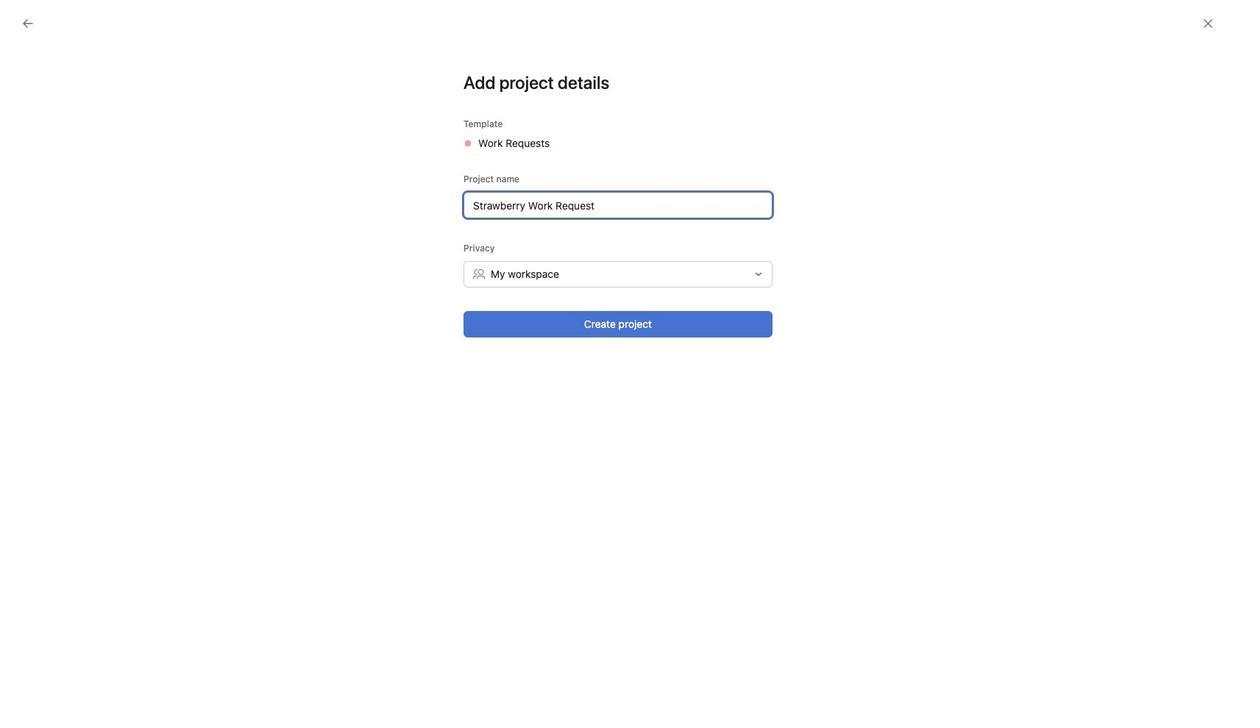 Task type: vqa. For each thing, say whether or not it's contained in the screenshot.
junececi7 to the top
no



Task type: locate. For each thing, give the bounding box(es) containing it.
list item
[[284, 565, 320, 601], [304, 635, 324, 656]]

list box
[[444, 6, 798, 29]]

0 vertical spatial list item
[[284, 565, 320, 601]]

view profile image
[[725, 219, 760, 255]]

None text field
[[464, 192, 773, 219]]



Task type: describe. For each thing, give the bounding box(es) containing it.
completed image
[[722, 316, 740, 334]]

close image
[[1202, 18, 1214, 29]]

hide sidebar image
[[19, 12, 31, 24]]

Completed checkbox
[[722, 316, 740, 334]]

1 vertical spatial list item
[[304, 635, 324, 656]]

go back image
[[22, 18, 34, 29]]



